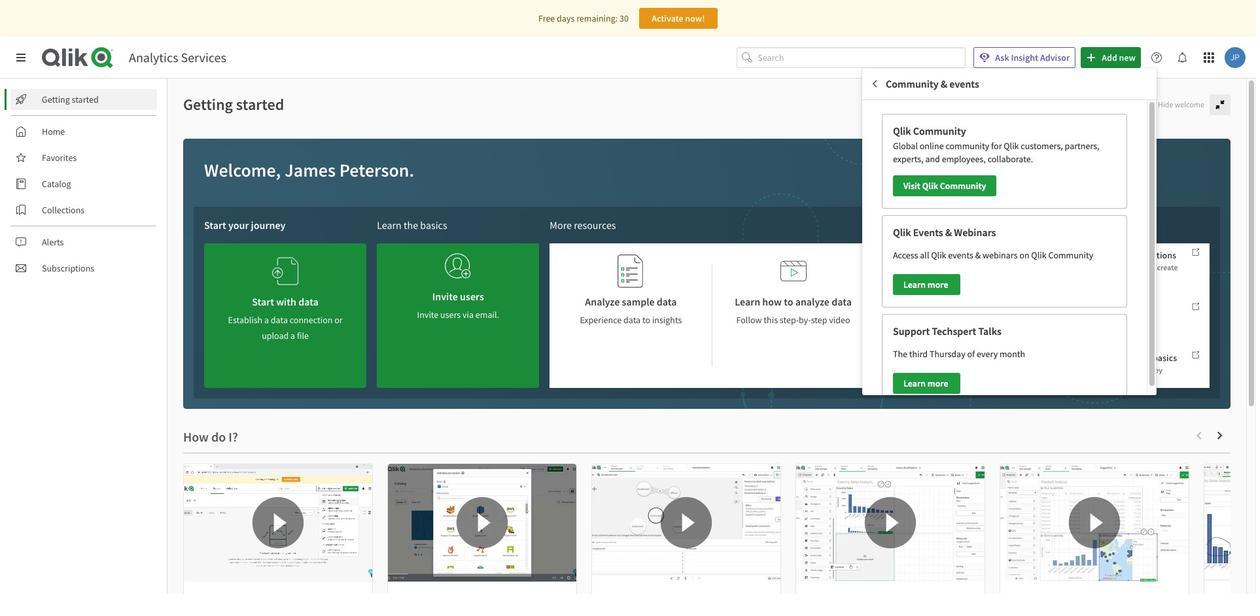 Task type: locate. For each thing, give the bounding box(es) containing it.
events down webinars
[[949, 249, 974, 261]]

0 vertical spatial invite
[[432, 290, 458, 303]]

0 horizontal spatial started
[[72, 94, 99, 105]]

the
[[893, 348, 908, 360]]

data inside learn how to analyze data follow this step-by-step video
[[832, 295, 852, 308]]

1 horizontal spatial with
[[1104, 249, 1121, 261]]

qlik left get
[[1032, 249, 1047, 261]]

1 vertical spatial a
[[291, 330, 295, 342]]

thursday
[[930, 348, 966, 360]]

insights
[[652, 314, 682, 326]]

1 vertical spatial invite
[[417, 309, 439, 321]]

global
[[893, 140, 918, 152]]

follow
[[737, 314, 762, 326]]

start with data image
[[272, 254, 299, 289]]

1 vertical spatial with
[[276, 295, 297, 308]]

create
[[1157, 262, 1178, 272]]

qlik right what
[[941, 314, 956, 326]]

1 vertical spatial how
[[763, 295, 782, 308]]

1 more from the top
[[928, 279, 949, 291]]

home
[[42, 126, 65, 137]]

start down welcome,
[[204, 219, 226, 232]]

learn more down third
[[904, 378, 951, 389]]

getting down the services
[[183, 94, 233, 115]]

analyze down the mobile
[[1058, 317, 1084, 327]]

0 horizontal spatial to
[[643, 314, 651, 326]]

invite left 'via' on the left bottom of the page
[[417, 309, 439, 321]]

learn up explore
[[904, 279, 926, 291]]

start for with
[[252, 295, 274, 308]]

0 vertical spatial how
[[1133, 262, 1147, 272]]

0 vertical spatial basics
[[420, 219, 447, 232]]

to down visualizations
[[1149, 262, 1156, 272]]

1 horizontal spatial analyze
[[1058, 317, 1084, 327]]

your inside onboarding beyond the basics continue your learning journey
[[1091, 365, 1106, 375]]

experience
[[1104, 304, 1147, 316]]

0 horizontal spatial with
[[276, 295, 297, 308]]

0 horizontal spatial journey
[[251, 219, 286, 232]]

on down app at the right bottom of page
[[1086, 317, 1095, 327]]

2 horizontal spatial started
[[1074, 249, 1102, 261]]

basics right beyond
[[1153, 352, 1178, 364]]

1 horizontal spatial a
[[291, 330, 295, 342]]

experience
[[580, 314, 622, 326]]

access all qlik events & webinars on qlik community
[[893, 249, 1094, 261]]

learn more button down all
[[893, 274, 961, 295]]

learn up the follow
[[735, 295, 761, 308]]

analyze up experience
[[585, 295, 620, 308]]

2 horizontal spatial to
[[1149, 262, 1156, 272]]

getting started inside welcome, james peterson. main content
[[183, 94, 284, 115]]

community
[[946, 140, 990, 152]]

more
[[928, 279, 949, 291], [928, 378, 949, 389]]

2 more from the top
[[928, 378, 949, 389]]

more up explore
[[928, 279, 949, 291]]

onboarding
[[1058, 352, 1105, 364]]

learn down third
[[904, 378, 926, 389]]

data
[[299, 295, 319, 308], [657, 295, 677, 308], [832, 295, 852, 308], [271, 314, 288, 326], [624, 314, 641, 326]]

invite
[[432, 290, 458, 303], [417, 309, 439, 321]]

0 vertical spatial with
[[1104, 249, 1121, 261]]

catalog
[[42, 178, 71, 190]]

subscriptions
[[42, 262, 94, 274]]

basics
[[420, 219, 447, 232], [1153, 352, 1178, 364]]

remaining:
[[577, 12, 618, 24]]

how do i create a visualization? image
[[797, 464, 985, 582]]

visit
[[904, 180, 921, 192]]

of
[[968, 348, 975, 360]]

journey right learning
[[1137, 365, 1163, 375]]

0 vertical spatial journey
[[251, 219, 286, 232]]

see
[[904, 314, 918, 326]]

0 vertical spatial and
[[926, 153, 940, 165]]

alerts link
[[10, 232, 157, 253]]

your down onboarding
[[1091, 365, 1106, 375]]

getting started down the services
[[183, 94, 284, 115]]

more for events
[[928, 279, 949, 291]]

to up step-
[[784, 295, 794, 308]]

learn more for events
[[904, 279, 951, 291]]

1 vertical spatial basics
[[1153, 352, 1178, 364]]

learn the basics
[[377, 219, 447, 232]]

0 vertical spatial learn more
[[904, 279, 951, 291]]

events
[[950, 77, 980, 90], [949, 249, 974, 261]]

basics up invite users image
[[420, 219, 447, 232]]

qlik inside 'button'
[[923, 180, 939, 192]]

1 horizontal spatial your
[[1091, 365, 1106, 375]]

with down start with data image
[[276, 295, 297, 308]]

1 horizontal spatial how
[[1133, 262, 1147, 272]]

1 vertical spatial learn more button
[[893, 373, 961, 394]]

learn more button down third
[[893, 373, 961, 394]]

events
[[914, 226, 944, 239]]

invite down invite users image
[[432, 290, 458, 303]]

home link
[[10, 121, 157, 142]]

1 horizontal spatial to
[[784, 295, 794, 308]]

1 vertical spatial users
[[441, 309, 461, 321]]

and inside get started with visualizations learn about apps and how to create one
[[1118, 262, 1131, 272]]

learn more
[[904, 279, 951, 291], [904, 378, 951, 389]]

1 learn more button from the top
[[893, 274, 961, 295]]

1 vertical spatial on
[[1086, 317, 1095, 327]]

your down welcome,
[[228, 219, 249, 232]]

ask insight advisor
[[996, 52, 1070, 63]]

upload
[[262, 330, 289, 342]]

webinars
[[983, 249, 1018, 261]]

group
[[863, 68, 1157, 410]]

activate
[[652, 12, 684, 24]]

started inside get started with visualizations learn about apps and how to create one
[[1074, 249, 1102, 261]]

more down thursday
[[928, 378, 949, 389]]

1 vertical spatial learn more
[[904, 378, 951, 389]]

started
[[72, 94, 99, 105], [236, 94, 284, 115], [1074, 249, 1102, 261]]

on right webinars
[[1020, 249, 1030, 261]]

users up 'via' on the left bottom of the page
[[460, 290, 484, 303]]

third
[[910, 348, 928, 360]]

learn how to analyze data image
[[781, 254, 807, 289]]

learn more button for events
[[893, 274, 961, 295]]

getting started up home link
[[42, 94, 99, 105]]

0 horizontal spatial and
[[926, 153, 940, 165]]

0 vertical spatial analyze
[[585, 295, 620, 308]]

a
[[264, 314, 269, 326], [291, 330, 295, 342]]

2 learn more from the top
[[904, 378, 951, 389]]

0 horizontal spatial getting started
[[42, 94, 99, 105]]

getting inside welcome, james peterson. main content
[[183, 94, 233, 115]]

analyze sample data experience data to insights
[[580, 295, 682, 326]]

1 horizontal spatial basics
[[1153, 352, 1178, 364]]

access
[[893, 249, 919, 261]]

activate now! link
[[639, 8, 718, 29]]

1 vertical spatial journey
[[1137, 365, 1163, 375]]

getting started
[[42, 94, 99, 105], [183, 94, 284, 115]]

1 horizontal spatial getting started
[[183, 94, 284, 115]]

0 horizontal spatial a
[[264, 314, 269, 326]]

0 vertical spatial to
[[1149, 262, 1156, 272]]

activate now!
[[652, 12, 705, 24]]

onboarding beyond the basics continue your learning journey
[[1058, 352, 1178, 375]]

1 horizontal spatial on
[[1086, 317, 1095, 327]]

& right 'events'
[[946, 226, 952, 239]]

0 horizontal spatial your
[[228, 219, 249, 232]]

favorites link
[[10, 147, 157, 168]]

0 horizontal spatial on
[[1020, 249, 1030, 261]]

community down the employees,
[[940, 180, 987, 192]]

Search text field
[[758, 47, 966, 68]]

start with data establish a data connection or upload a file
[[228, 295, 343, 342]]

the left go
[[1096, 317, 1107, 327]]

can
[[983, 314, 996, 326]]

1 vertical spatial and
[[1118, 262, 1131, 272]]

getting up home at the top left of the page
[[42, 94, 70, 105]]

community up online
[[914, 124, 966, 137]]

welcome, james peterson.
[[204, 158, 414, 182]]

via
[[463, 309, 474, 321]]

subscriptions link
[[10, 258, 157, 279]]

a left file
[[291, 330, 295, 342]]

0 horizontal spatial getting
[[42, 94, 70, 105]]

how down visualizations
[[1133, 262, 1147, 272]]

analyze sample data image
[[618, 254, 644, 289]]

0 vertical spatial learn more button
[[893, 274, 961, 295]]

start
[[204, 219, 226, 232], [252, 295, 274, 308]]

& up online
[[941, 77, 948, 90]]

community
[[886, 77, 939, 90], [914, 124, 966, 137], [940, 180, 987, 192], [1049, 249, 1094, 261]]

and down online
[[926, 153, 940, 165]]

learn inside get started with visualizations learn about apps and how to create one
[[1058, 262, 1077, 272]]

start your journey
[[204, 219, 286, 232]]

experts,
[[893, 153, 924, 165]]

the inside the 'explore the demo see what qlik sense can do'
[[953, 295, 968, 308]]

with inside get started with visualizations learn about apps and how to create one
[[1104, 249, 1121, 261]]

and inside qlik community global online community for qlik customers, partners, experts, and employees, collaborate.
[[926, 153, 940, 165]]

2 vertical spatial to
[[643, 314, 651, 326]]

the inside mobile app experience analyze on the go
[[1096, 317, 1107, 327]]

journey up start with data image
[[251, 219, 286, 232]]

how do i interact with visualizations? element
[[1215, 592, 1257, 594]]

mobile app experience analyze on the go
[[1058, 304, 1147, 327]]

to down the sample
[[643, 314, 651, 326]]

& left webinars
[[976, 249, 981, 261]]

with inside start with data establish a data connection or upload a file
[[276, 295, 297, 308]]

1 vertical spatial analyze
[[1058, 317, 1084, 327]]

users left 'via' on the left bottom of the page
[[441, 309, 461, 321]]

how do i use the chart suggestions toggle? image
[[1001, 464, 1189, 582]]

the
[[404, 219, 418, 232], [953, 295, 968, 308], [1096, 317, 1107, 327], [1138, 352, 1152, 364]]

qlik up global
[[893, 124, 912, 137]]

getting inside navigation pane element
[[42, 94, 70, 105]]

1 horizontal spatial start
[[252, 295, 274, 308]]

online
[[920, 140, 944, 152]]

1 horizontal spatial and
[[1118, 262, 1131, 272]]

how do i interact with visualizations? image
[[1205, 464, 1257, 582]]

learn more button for techspert
[[893, 373, 961, 394]]

the right beyond
[[1138, 352, 1152, 364]]

getting
[[42, 94, 70, 105], [183, 94, 233, 115]]

0 vertical spatial more
[[928, 279, 949, 291]]

qlik up collaborate. at the right of the page
[[1004, 140, 1019, 152]]

1 vertical spatial events
[[949, 249, 974, 261]]

1 vertical spatial more
[[928, 378, 949, 389]]

connection
[[290, 314, 333, 326]]

1 vertical spatial start
[[252, 295, 274, 308]]

with up the apps
[[1104, 249, 1121, 261]]

0 vertical spatial users
[[460, 290, 484, 303]]

community inside the visit qlik community 'button'
[[940, 180, 987, 192]]

1 learn more from the top
[[904, 279, 951, 291]]

about
[[1079, 262, 1099, 272]]

0 horizontal spatial analyze
[[585, 295, 620, 308]]

qlik right visit
[[923, 180, 939, 192]]

how up this
[[763, 295, 782, 308]]

learn more up explore
[[904, 279, 951, 291]]

welcome,
[[204, 158, 281, 182]]

qlik up access
[[893, 226, 912, 239]]

learn down get
[[1058, 262, 1077, 272]]

peterson.
[[339, 158, 414, 182]]

0 horizontal spatial how
[[763, 295, 782, 308]]

1 horizontal spatial getting
[[183, 94, 233, 115]]

0 horizontal spatial start
[[204, 219, 226, 232]]

data up video
[[832, 295, 852, 308]]

analytics
[[129, 49, 178, 65]]

start up establish
[[252, 295, 274, 308]]

a up upload
[[264, 314, 269, 326]]

partners,
[[1065, 140, 1100, 152]]

to inside learn how to analyze data follow this step-by-step video
[[784, 295, 794, 308]]

do
[[998, 314, 1008, 326]]

started inside navigation pane element
[[72, 94, 99, 105]]

1 vertical spatial to
[[784, 295, 794, 308]]

basics inside onboarding beyond the basics continue your learning journey
[[1153, 352, 1178, 364]]

the up "sense"
[[953, 295, 968, 308]]

1 horizontal spatial journey
[[1137, 365, 1163, 375]]

and right the apps
[[1118, 262, 1131, 272]]

events up community
[[950, 77, 980, 90]]

james
[[285, 158, 336, 182]]

mobile
[[1058, 304, 1085, 316]]

how do i load data into an app? image
[[388, 464, 577, 582]]

1 vertical spatial your
[[1091, 365, 1106, 375]]

with
[[1104, 249, 1121, 261], [276, 295, 297, 308]]

learn more for techspert
[[904, 378, 951, 389]]

2 learn more button from the top
[[893, 373, 961, 394]]

and
[[926, 153, 940, 165], [1118, 262, 1131, 272]]

0 vertical spatial on
[[1020, 249, 1030, 261]]

hide welcome image
[[1215, 99, 1226, 110]]

0 vertical spatial start
[[204, 219, 226, 232]]

to inside get started with visualizations learn about apps and how to create one
[[1149, 262, 1156, 272]]

start inside start with data establish a data connection or upload a file
[[252, 295, 274, 308]]



Task type: describe. For each thing, give the bounding box(es) containing it.
sense
[[958, 314, 981, 326]]

analyze inside analyze sample data experience data to insights
[[585, 295, 620, 308]]

days
[[557, 12, 575, 24]]

0 horizontal spatial basics
[[420, 219, 447, 232]]

qlik community global online community for qlik customers, partners, experts, and employees, collaborate.
[[893, 124, 1102, 165]]

talks
[[979, 325, 1002, 338]]

step-
[[780, 314, 799, 326]]

what
[[920, 314, 939, 326]]

learn inside learn how to analyze data follow this step-by-step video
[[735, 295, 761, 308]]

community down search text field
[[886, 77, 939, 90]]

how inside get started with visualizations learn about apps and how to create one
[[1133, 262, 1147, 272]]

insight
[[1012, 52, 1039, 63]]

now!
[[686, 12, 705, 24]]

how do i define data associations? element
[[603, 592, 738, 594]]

getting started link
[[10, 89, 157, 110]]

email.
[[476, 309, 499, 321]]

start for your
[[204, 219, 226, 232]]

alerts
[[42, 236, 64, 248]]

employees,
[[942, 153, 986, 165]]

close sidebar menu image
[[16, 52, 26, 63]]

qlik right all
[[932, 249, 947, 261]]

30
[[620, 12, 629, 24]]

go
[[1109, 317, 1117, 327]]

file
[[297, 330, 309, 342]]

one
[[1058, 275, 1071, 285]]

learn down the peterson.
[[377, 219, 402, 232]]

add new button
[[1081, 47, 1142, 68]]

0 vertical spatial a
[[264, 314, 269, 326]]

analytics services element
[[129, 49, 226, 65]]

collections
[[42, 204, 85, 216]]

get started with visualizations learn about apps and how to create one
[[1058, 249, 1178, 285]]

0 vertical spatial &
[[941, 77, 948, 90]]

james peterson image
[[1225, 47, 1246, 68]]

new
[[1120, 52, 1136, 63]]

to inside analyze sample data experience data to insights
[[643, 314, 651, 326]]

visit qlik community
[[904, 180, 987, 192]]

continue
[[1058, 365, 1089, 375]]

qlik inside the 'explore the demo see what qlik sense can do'
[[941, 314, 956, 326]]

collaborate.
[[988, 153, 1034, 165]]

step
[[811, 314, 828, 326]]

customers,
[[1021, 140, 1063, 152]]

more for techspert
[[928, 378, 949, 389]]

data down the sample
[[624, 314, 641, 326]]

more resources
[[550, 219, 616, 232]]

app
[[1087, 304, 1102, 316]]

explore
[[917, 295, 951, 308]]

analyze inside mobile app experience analyze on the go
[[1058, 317, 1084, 327]]

0 vertical spatial events
[[950, 77, 980, 90]]

for
[[992, 140, 1002, 152]]

analyze
[[796, 295, 830, 308]]

all
[[920, 249, 930, 261]]

data up insights
[[657, 295, 677, 308]]

support
[[893, 325, 930, 338]]

beyond
[[1107, 352, 1137, 364]]

free
[[539, 12, 555, 24]]

the inside onboarding beyond the basics continue your learning journey
[[1138, 352, 1152, 364]]

more
[[550, 219, 572, 232]]

advisor
[[1041, 52, 1070, 63]]

techspert
[[932, 325, 977, 338]]

data up upload
[[271, 314, 288, 326]]

explore the demo see what qlik sense can do
[[904, 295, 1008, 326]]

how do i create an app? image
[[184, 464, 372, 582]]

add
[[1102, 52, 1118, 63]]

free days remaining: 30
[[539, 12, 629, 24]]

collections link
[[10, 200, 157, 221]]

the down the peterson.
[[404, 219, 418, 232]]

getting started inside getting started link
[[42, 94, 99, 105]]

1 vertical spatial &
[[946, 226, 952, 239]]

by-
[[799, 314, 811, 326]]

how do i define data associations? image
[[592, 464, 781, 582]]

analytics services
[[129, 49, 226, 65]]

2 vertical spatial &
[[976, 249, 981, 261]]

on inside group
[[1020, 249, 1030, 261]]

0 vertical spatial your
[[228, 219, 249, 232]]

this
[[764, 314, 778, 326]]

apps
[[1101, 262, 1117, 272]]

learn how to analyze data follow this step-by-step video
[[735, 295, 852, 326]]

resources
[[574, 219, 616, 232]]

ask
[[996, 52, 1010, 63]]

the third thursday of every month
[[893, 348, 1026, 360]]

navigation pane element
[[0, 84, 167, 284]]

hide welcome
[[1159, 99, 1205, 109]]

hide
[[1159, 99, 1174, 109]]

welcome, james peterson. main content
[[168, 79, 1257, 594]]

group containing community & events
[[863, 68, 1157, 410]]

explore the demo image
[[943, 254, 969, 289]]

every
[[977, 348, 998, 360]]

on inside mobile app experience analyze on the go
[[1086, 317, 1095, 327]]

demo
[[970, 295, 996, 308]]

visualizations
[[1123, 249, 1177, 261]]

data up connection
[[299, 295, 319, 308]]

community inside qlik community global online community for qlik customers, partners, experts, and employees, collaborate.
[[914, 124, 966, 137]]

add new
[[1102, 52, 1136, 63]]

visit qlik community button
[[893, 175, 997, 196]]

searchbar element
[[737, 47, 966, 68]]

sample
[[622, 295, 655, 308]]

welcome
[[1175, 99, 1205, 109]]

ask insight advisor button
[[974, 47, 1076, 68]]

1 horizontal spatial started
[[236, 94, 284, 115]]

or
[[335, 314, 343, 326]]

how inside learn how to analyze data follow this step-by-step video
[[763, 295, 782, 308]]

favorites
[[42, 152, 77, 164]]

video
[[829, 314, 851, 326]]

get
[[1058, 249, 1072, 261]]

community up "about"
[[1049, 249, 1094, 261]]

learning
[[1108, 365, 1136, 375]]

invite users image
[[445, 249, 471, 283]]

qlik events & webinars
[[893, 226, 996, 239]]

journey inside onboarding beyond the basics continue your learning journey
[[1137, 365, 1163, 375]]

month
[[1000, 348, 1026, 360]]

community & events
[[886, 77, 980, 90]]

catalog link
[[10, 173, 157, 194]]



Task type: vqa. For each thing, say whether or not it's contained in the screenshot.
DEMO APP - HELPDESK MANAGEMENT
no



